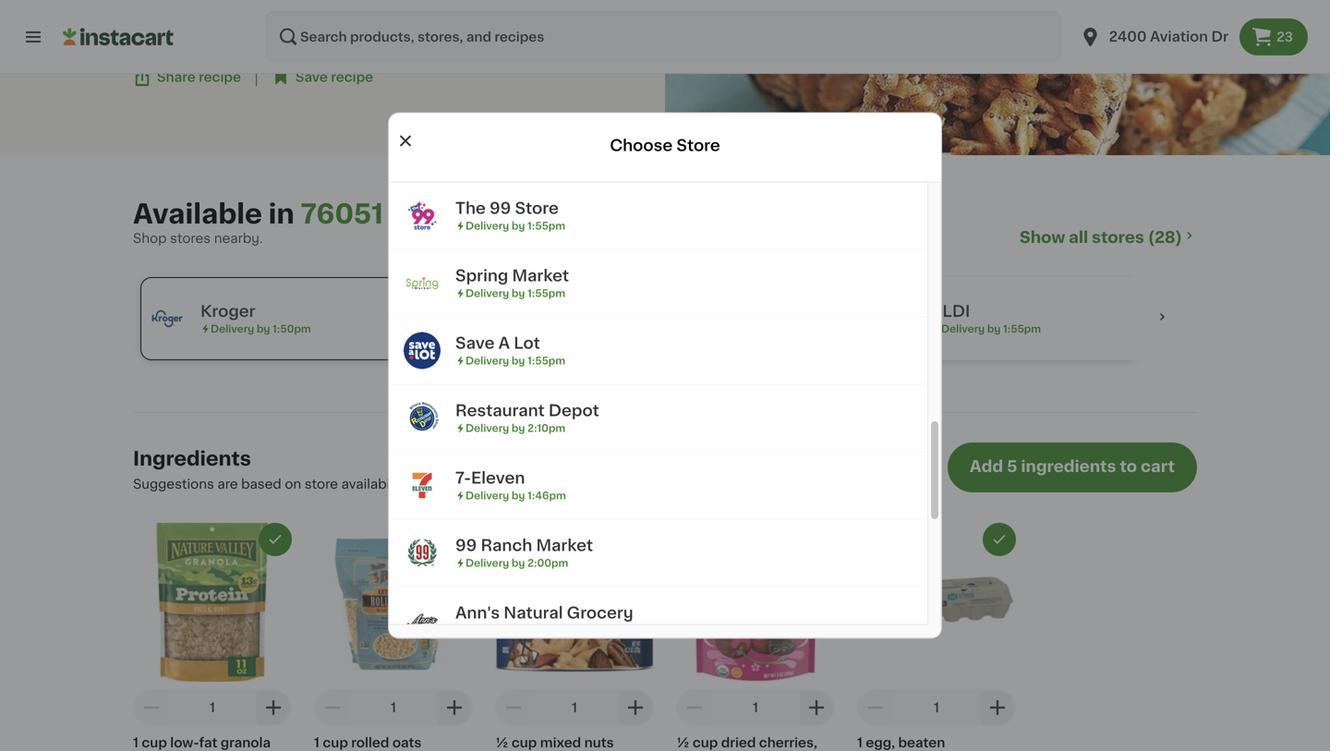 Task type: locate. For each thing, give the bounding box(es) containing it.
45
[[226, 28, 244, 41]]

brookshire's link
[[499, 270, 854, 368]]

save left a
[[456, 335, 495, 351]]

cup for low-
[[142, 736, 167, 749]]

stores down 'available'
[[170, 232, 211, 245]]

2 unselect item image from the left
[[992, 531, 1008, 548]]

all
[[1069, 230, 1089, 245]]

delivery for kroger
[[211, 324, 254, 334]]

recipe inside 'save recipe' button
[[331, 71, 373, 84]]

1 vertical spatial store
[[515, 200, 559, 216]]

1 unselect item image from the left
[[267, 531, 284, 548]]

1 horizontal spatial store
[[677, 138, 721, 153]]

aldi image
[[880, 300, 917, 337]]

4 cup from the left
[[693, 736, 718, 749]]

1 horizontal spatial unselect item image
[[992, 531, 1008, 548]]

delivery by 1:55pm down the 99 store
[[466, 221, 566, 231]]

market
[[512, 268, 569, 284], [536, 538, 593, 553]]

0 horizontal spatial recipe
[[199, 71, 241, 84]]

list
[[563, 478, 582, 491]]

delivery by 1:55pm for the 99 store
[[466, 221, 566, 231]]

½ left dried
[[676, 736, 690, 749]]

½ down decrement quantity image
[[495, 736, 509, 749]]

store
[[677, 138, 721, 153], [515, 200, 559, 216]]

ingredient
[[493, 478, 559, 491]]

ann's natural grocery image
[[404, 602, 441, 639]]

nuts
[[585, 736, 614, 749]]

market up brookshire's icon
[[512, 268, 569, 284]]

dried
[[721, 736, 756, 749]]

delivery by 1:55pm for aldi
[[942, 324, 1042, 334]]

calories
[[382, 13, 425, 23]]

1 horizontal spatial ½
[[676, 736, 690, 749]]

stores
[[1092, 230, 1145, 245], [170, 232, 211, 245]]

min
[[161, 28, 185, 41], [247, 28, 272, 41]]

unselect item image down 5
[[992, 531, 1008, 548]]

suggestions are based on store availability. use the full ingredient list to confirm correct items and quantities.
[[133, 478, 842, 491]]

1 horizontal spatial save
[[456, 335, 495, 351]]

1 up fat
[[210, 701, 215, 714]]

1 ½ from the left
[[495, 736, 509, 749]]

recipe
[[199, 71, 241, 84], [331, 71, 373, 84]]

decrement quantity image
[[140, 697, 163, 719], [322, 697, 344, 719], [684, 697, 706, 719], [865, 697, 887, 719]]

in
[[269, 201, 295, 227]]

1 cup from the left
[[142, 736, 167, 749]]

delivery down "spring"
[[466, 288, 509, 298]]

delivery by 1:55pm down a
[[466, 356, 566, 366]]

4 decrement quantity image from the left
[[865, 697, 887, 719]]

2:00pm
[[528, 558, 569, 568]]

decrement quantity image up 1 cup low-fat granola
[[140, 697, 163, 719]]

delivery for spring market
[[466, 288, 509, 298]]

save inside button
[[296, 71, 328, 84]]

the
[[456, 200, 486, 216]]

share recipe
[[157, 71, 241, 84]]

1 product group from the left
[[133, 523, 292, 751]]

0 horizontal spatial min
[[161, 28, 185, 41]]

0 horizontal spatial to
[[585, 478, 599, 491]]

stores inside show all stores (28) button
[[1092, 230, 1145, 245]]

1 horizontal spatial stores
[[1092, 230, 1145, 245]]

1 up ½ cup dried cherries,
[[753, 701, 759, 714]]

share
[[157, 71, 196, 84]]

spring market image
[[404, 265, 441, 302]]

stores inside available in 76051 shop stores nearby.
[[170, 232, 211, 245]]

99 left "ranch"
[[456, 538, 477, 553]]

delivery
[[466, 221, 509, 231], [466, 288, 509, 298], [211, 324, 254, 334], [942, 324, 985, 334], [466, 356, 509, 366], [466, 423, 509, 433], [466, 490, 509, 501], [466, 558, 509, 568], [466, 625, 509, 636]]

0 vertical spatial to
[[1120, 459, 1138, 475]]

delivery down ann's on the bottom
[[466, 625, 509, 636]]

2 min from the left
[[247, 28, 272, 41]]

5
[[1007, 459, 1018, 475]]

to
[[1120, 459, 1138, 475], [585, 478, 599, 491]]

delivery for save a lot
[[466, 356, 509, 366]]

delivery down restaurant in the left of the page
[[466, 423, 509, 433]]

1 up mixed
[[572, 701, 578, 714]]

2 decrement quantity image from the left
[[322, 697, 344, 719]]

market up 2:00pm
[[536, 538, 593, 553]]

0 horizontal spatial unselect item image
[[267, 531, 284, 548]]

by
[[512, 221, 525, 231], [512, 288, 525, 298], [257, 324, 270, 334], [988, 324, 1001, 334], [512, 356, 525, 366], [512, 423, 525, 433], [512, 490, 525, 501], [512, 558, 525, 568], [512, 625, 525, 636]]

1 left low-
[[133, 736, 139, 749]]

decrement quantity image
[[503, 697, 525, 719]]

2 ½ from the left
[[676, 736, 690, 749]]

choose
[[610, 138, 673, 153]]

ann's natural grocery delivery by 1:55pm
[[456, 605, 634, 636]]

1:55pm for the 99 store
[[528, 221, 566, 231]]

delivery by 1:55pm down aldi
[[942, 324, 1042, 334]]

decrement quantity image up egg,
[[865, 697, 887, 719]]

1 horizontal spatial min
[[247, 28, 272, 41]]

by for restaurant depot
[[512, 423, 525, 433]]

cup left dried
[[693, 736, 718, 749]]

dialog
[[388, 112, 943, 655]]

min right 20
[[161, 28, 185, 41]]

on
[[285, 478, 301, 491]]

1:55pm
[[528, 221, 566, 231], [528, 288, 566, 298], [1004, 324, 1042, 334], [528, 356, 566, 366], [528, 625, 566, 636]]

save
[[296, 71, 328, 84], [456, 335, 495, 351]]

recipe down 18 at left top
[[331, 71, 373, 84]]

recipe right share
[[199, 71, 241, 84]]

add
[[970, 459, 1004, 475]]

cup for rolled
[[323, 736, 348, 749]]

1:55pm inside ann's natural grocery delivery by 1:55pm
[[528, 625, 566, 636]]

share recipe button
[[133, 68, 241, 86]]

1 recipe from the left
[[199, 71, 241, 84]]

1:50pm
[[273, 324, 311, 334]]

by for aldi
[[988, 324, 1001, 334]]

1:55pm for spring market
[[528, 288, 566, 298]]

1 decrement quantity image from the left
[[140, 697, 163, 719]]

0 vertical spatial 99
[[490, 200, 511, 216]]

cup for dried
[[693, 736, 718, 749]]

(28)
[[1148, 230, 1183, 245]]

available in 76051 shop stores nearby.
[[133, 201, 383, 245]]

delivery down aldi
[[942, 324, 985, 334]]

2 cup from the left
[[323, 736, 348, 749]]

delivery for the 99 store
[[466, 221, 509, 231]]

decrement quantity image up 1 cup rolled oats
[[322, 697, 344, 719]]

0 horizontal spatial stores
[[170, 232, 211, 245]]

0 horizontal spatial 99
[[456, 538, 477, 553]]

1 horizontal spatial 99
[[490, 200, 511, 216]]

delivery for aldi
[[942, 324, 985, 334]]

eleven
[[471, 470, 525, 486]]

unselect item image
[[267, 531, 284, 548], [992, 531, 1008, 548]]

rolled
[[351, 736, 389, 749]]

1 up oats
[[391, 701, 396, 714]]

brookshire's
[[566, 304, 666, 319]]

save a lot
[[456, 335, 540, 351]]

unselect item image for 1 cup low-fat granola
[[267, 531, 284, 548]]

ann's
[[456, 605, 500, 621]]

1 increment quantity image from the left
[[262, 697, 285, 719]]

recipe inside "share recipe" button
[[199, 71, 241, 84]]

delivery down the
[[466, 221, 509, 231]]

0 vertical spatial save
[[296, 71, 328, 84]]

store right "choose"
[[677, 138, 721, 153]]

brookshire's image
[[514, 300, 551, 337]]

fat
[[199, 736, 217, 749]]

½ for ½ cup dried cherries,
[[676, 736, 690, 749]]

egg,
[[866, 736, 896, 749]]

20
[[140, 28, 157, 41]]

0 horizontal spatial save
[[296, 71, 328, 84]]

1 min from the left
[[161, 28, 185, 41]]

save recipe button
[[272, 68, 373, 86]]

depot
[[549, 403, 600, 418]]

availability.
[[341, 478, 414, 491]]

unselect item image down the "based"
[[267, 531, 284, 548]]

½ cup mixed nuts
[[495, 736, 614, 749]]

grocery
[[567, 605, 634, 621]]

delivery down save a lot
[[466, 356, 509, 366]]

delivery for restaurant depot
[[466, 423, 509, 433]]

store right the
[[515, 200, 559, 216]]

delivery for 7-eleven
[[466, 490, 509, 501]]

1 horizontal spatial recipe
[[331, 71, 373, 84]]

granola
[[221, 736, 271, 749]]

cup
[[142, 736, 167, 749], [323, 736, 348, 749], [512, 736, 537, 749], [693, 736, 718, 749]]

delivery down "7-eleven"
[[466, 490, 509, 501]]

3 cup from the left
[[512, 736, 537, 749]]

0 horizontal spatial ½
[[495, 736, 509, 749]]

delivery by 2:10pm
[[466, 423, 566, 433]]

save down 18 at left top
[[296, 71, 328, 84]]

1 horizontal spatial to
[[1120, 459, 1138, 475]]

increment quantity image
[[262, 697, 285, 719], [625, 697, 647, 719], [806, 697, 828, 719], [987, 697, 1009, 719]]

product group
[[133, 523, 292, 751], [314, 523, 473, 751], [495, 523, 654, 751], [676, 523, 835, 751], [858, 523, 1016, 751]]

to left cart
[[1120, 459, 1138, 475]]

delivery down "ranch"
[[466, 558, 509, 568]]

20 min
[[140, 28, 185, 41]]

76051 button
[[301, 200, 383, 229]]

low-
[[170, 736, 199, 749]]

delivery down kroger
[[211, 324, 254, 334]]

1 vertical spatial save
[[456, 335, 495, 351]]

to right the "list"
[[585, 478, 599, 491]]

cup inside ½ cup dried cherries,
[[693, 736, 718, 749]]

1 cup rolled oats
[[314, 736, 422, 749]]

2:10pm
[[528, 423, 566, 433]]

delivery inside ann's natural grocery delivery by 1:55pm
[[466, 625, 509, 636]]

suggestions
[[133, 478, 214, 491]]

99 right the
[[490, 200, 511, 216]]

cup left low-
[[142, 736, 167, 749]]

cup left rolled
[[323, 736, 348, 749]]

decrement quantity image for 1 cup low-fat granola
[[140, 697, 163, 719]]

2 recipe from the left
[[331, 71, 373, 84]]

min down time
[[247, 28, 272, 41]]

stores right all
[[1092, 230, 1145, 245]]

show
[[1020, 230, 1066, 245]]

decrement quantity image up ½ cup dried cherries,
[[684, 697, 706, 719]]

cup left mixed
[[512, 736, 537, 749]]

½ inside ½ cup dried cherries,
[[676, 736, 690, 749]]

1
[[210, 701, 215, 714], [391, 701, 396, 714], [572, 701, 578, 714], [753, 701, 759, 714], [934, 701, 940, 714], [133, 736, 139, 749], [314, 736, 320, 749], [858, 736, 863, 749]]

½ for ½ cup mixed nuts
[[495, 736, 509, 749]]

delivery by 1:55pm down spring market
[[466, 288, 566, 298]]

by for 7-eleven
[[512, 490, 525, 501]]



Task type: describe. For each thing, give the bounding box(es) containing it.
7-eleven
[[456, 470, 525, 486]]

time
[[251, 13, 275, 23]]

quantities.
[[773, 478, 842, 491]]

shop
[[133, 232, 167, 245]]

4 product group from the left
[[676, 523, 835, 751]]

1 left egg,
[[858, 736, 863, 749]]

by for kroger
[[257, 324, 270, 334]]

natural
[[504, 605, 563, 621]]

kroger image
[[149, 300, 186, 337]]

130
[[382, 29, 405, 42]]

use
[[417, 478, 442, 491]]

by for 99 ranch market
[[512, 558, 525, 568]]

restaurant
[[456, 403, 545, 418]]

1 vertical spatial to
[[585, 478, 599, 491]]

store
[[305, 478, 338, 491]]

full
[[470, 478, 490, 491]]

a
[[499, 335, 510, 351]]

5 product group from the left
[[858, 523, 1016, 751]]

decrement quantity image for 1 egg, beaten
[[865, 697, 887, 719]]

unselect item image
[[448, 531, 465, 548]]

choose store
[[610, 138, 721, 153]]

the
[[445, 478, 467, 491]]

by for the 99 store
[[512, 221, 525, 231]]

add 5 ingredients to cart button
[[948, 443, 1198, 493]]

delivery for 99 ranch market
[[466, 558, 509, 568]]

unselect item image for 1 egg, beaten
[[992, 531, 1008, 548]]

cherries,
[[759, 736, 818, 749]]

18
[[321, 28, 336, 41]]

by inside ann's natural grocery delivery by 1:55pm
[[512, 625, 525, 636]]

oats
[[393, 736, 422, 749]]

servings 18
[[305, 13, 351, 41]]

nearby.
[[214, 232, 263, 245]]

save for save recipe
[[296, 71, 328, 84]]

confirm
[[602, 478, 652, 491]]

save for save a lot
[[456, 335, 495, 351]]

delivery by 1:50pm
[[211, 324, 311, 334]]

decrement quantity image for 1 cup rolled oats
[[322, 697, 344, 719]]

show all stores (28)
[[1020, 230, 1183, 245]]

3 increment quantity image from the left
[[806, 697, 828, 719]]

to inside button
[[1120, 459, 1138, 475]]

add 5 ingredients to cart
[[970, 459, 1175, 475]]

0 vertical spatial store
[[677, 138, 721, 153]]

2 increment quantity image from the left
[[625, 697, 647, 719]]

increment quantity image
[[444, 697, 466, 719]]

by for save a lot
[[512, 356, 525, 366]]

beaten
[[899, 736, 946, 749]]

recipe for share recipe
[[199, 71, 241, 84]]

1:55pm for save a lot
[[528, 356, 566, 366]]

1 egg, beaten
[[858, 736, 946, 749]]

show all stores (28) button
[[1020, 227, 1198, 248]]

3 product group from the left
[[495, 523, 654, 751]]

½ cup dried cherries,
[[676, 736, 818, 751]]

available
[[133, 201, 262, 227]]

99 ranch market image
[[404, 534, 441, 571]]

99 ranch market
[[456, 538, 593, 553]]

ranch
[[481, 538, 533, 553]]

total time 45 min
[[223, 13, 275, 41]]

1:55pm for aldi
[[1004, 324, 1042, 334]]

mixed
[[540, 736, 581, 749]]

lot
[[514, 335, 540, 351]]

delivery by 2:00pm
[[466, 558, 569, 568]]

recipe for save recipe
[[331, 71, 373, 84]]

0 vertical spatial market
[[512, 268, 569, 284]]

granola bars image
[[665, 0, 1331, 155]]

and
[[746, 478, 770, 491]]

23
[[1277, 30, 1294, 43]]

correct
[[655, 478, 703, 491]]

delivery by 1:55pm for spring market
[[466, 288, 566, 298]]

1 up beaten
[[934, 701, 940, 714]]

instacart logo image
[[63, 26, 174, 48]]

restaurant depot image
[[404, 399, 441, 436]]

2 product group from the left
[[314, 523, 473, 751]]

1 left rolled
[[314, 736, 320, 749]]

spring
[[456, 268, 509, 284]]

3 decrement quantity image from the left
[[684, 697, 706, 719]]

76051
[[301, 201, 383, 227]]

aldi
[[931, 304, 971, 319]]

spring market
[[456, 268, 569, 284]]

servings
[[305, 13, 351, 23]]

0 horizontal spatial store
[[515, 200, 559, 216]]

delivery by 1:55pm for save a lot
[[466, 356, 566, 366]]

dialog containing choose store
[[388, 112, 943, 655]]

ingredients
[[1021, 459, 1117, 475]]

the 99 store image
[[404, 197, 441, 234]]

1 vertical spatial 99
[[456, 538, 477, 553]]

min inside total time 45 min
[[247, 28, 272, 41]]

4 increment quantity image from the left
[[987, 697, 1009, 719]]

save recipe
[[296, 71, 373, 84]]

the 99 store
[[456, 200, 559, 216]]

7 eleven image
[[404, 467, 441, 504]]

23 button
[[1240, 18, 1308, 55]]

total
[[223, 13, 249, 23]]

cup for mixed
[[512, 736, 537, 749]]

are
[[218, 478, 238, 491]]

1 cup low-fat granola
[[133, 736, 271, 749]]

by for spring market
[[512, 288, 525, 298]]

restaurant depot
[[456, 403, 600, 418]]

1:46pm
[[528, 490, 566, 501]]

7-
[[456, 470, 471, 486]]

cart
[[1141, 459, 1175, 475]]

delivery by 1:46pm
[[466, 490, 566, 501]]

1 vertical spatial market
[[536, 538, 593, 553]]

items
[[706, 478, 742, 491]]

save a lot image
[[404, 332, 441, 369]]

kroger
[[201, 304, 256, 319]]

based
[[241, 478, 282, 491]]



Task type: vqa. For each thing, say whether or not it's contained in the screenshot.
4:40pm
no



